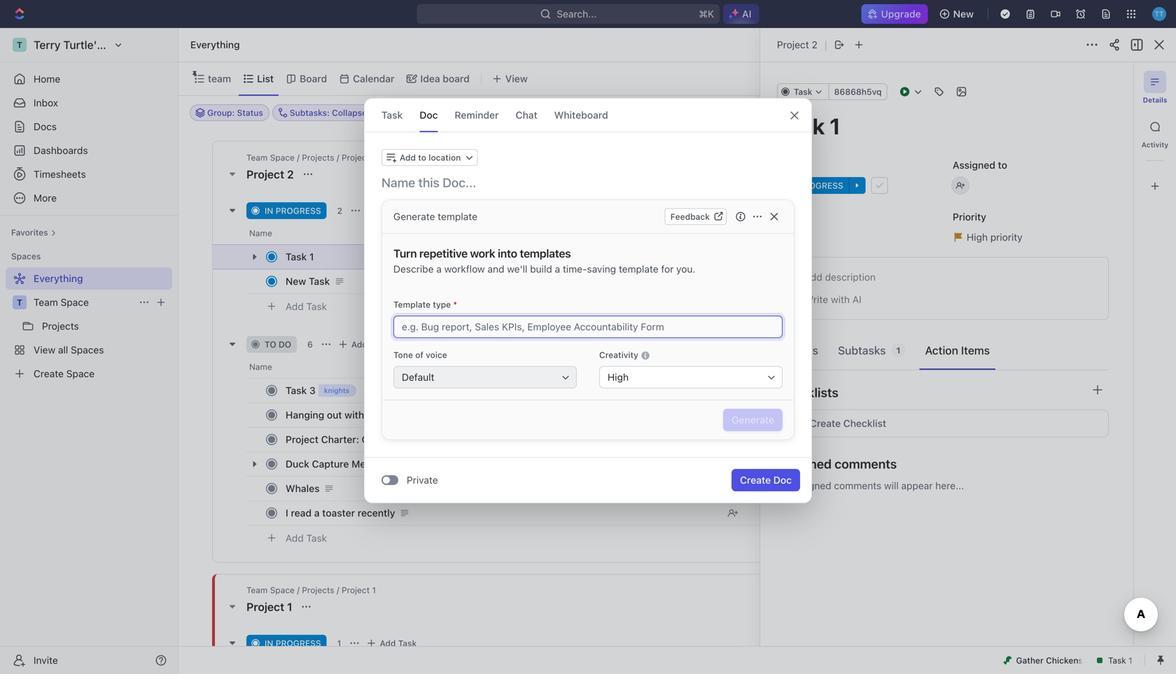 Task type: describe. For each thing, give the bounding box(es) containing it.
assigned comments button
[[777, 448, 1109, 481]]

upgrade
[[881, 8, 922, 20]]

with inside write with ai button
[[831, 294, 850, 305]]

turn
[[394, 247, 417, 260]]

generate for generate
[[732, 414, 775, 426]]

project charter: geode and granite tools update
[[286, 434, 512, 445]]

duck capture mehtods
[[286, 458, 392, 470]]

0 vertical spatial template
[[438, 211, 478, 222]]

mehtods
[[352, 458, 392, 470]]

add to location button
[[382, 149, 478, 166]]

sidebar navigation
[[0, 28, 179, 674]]

space
[[61, 297, 89, 308]]

project for project charter: geode and granite tools update
[[286, 434, 319, 445]]

activity
[[1142, 141, 1169, 149]]

t
[[17, 298, 22, 307]]

add description
[[805, 271, 876, 283]]

tone of voice
[[394, 350, 447, 360]]

assigned comments
[[777, 457, 897, 472]]

granite
[[415, 434, 448, 445]]

list
[[257, 73, 274, 84]]

add task for 2
[[381, 206, 418, 216]]

team
[[34, 297, 58, 308]]

location
[[429, 153, 461, 162]]

private
[[407, 475, 438, 486]]

add task button for 2
[[364, 202, 424, 219]]

reminder button
[[455, 99, 499, 132]]

i read a toaster recently
[[286, 507, 395, 519]]

reminder
[[455, 109, 499, 121]]

you.
[[677, 263, 696, 275]]

progress for 2
[[276, 206, 321, 216]]

of
[[415, 350, 424, 360]]

work
[[470, 247, 496, 260]]

subtasks
[[838, 344, 886, 357]]

action items
[[926, 344, 990, 357]]

checklists
[[777, 385, 839, 400]]

to do
[[265, 340, 291, 350]]

⌘k
[[699, 8, 715, 20]]

docs link
[[6, 116, 172, 138]]

add description button
[[782, 266, 1105, 289]]

project for project 1
[[247, 601, 284, 614]]

task sidebar navigation tab list
[[1140, 71, 1171, 198]]

spaces
[[11, 251, 41, 261]]

timesheets
[[34, 168, 86, 180]]

new for new
[[954, 8, 974, 20]]

add task for 1
[[380, 639, 417, 649]]

3
[[310, 385, 316, 396]]

e.g. Bug report, Sales KPIs, Employee Accountability Form text field
[[402, 317, 775, 338]]

geode
[[362, 434, 392, 445]]

build
[[530, 263, 552, 275]]

home
[[34, 73, 60, 85]]

favorites
[[11, 228, 48, 237]]

ai
[[853, 294, 862, 305]]

0 horizontal spatial and
[[395, 434, 412, 445]]

86868h5vq
[[835, 87, 882, 97]]

assigned
[[791, 480, 832, 492]]

add to location
[[400, 153, 461, 162]]

and inside 'turn repetitive work into templates describe a workflow and we'll build a time-saving template for you.'
[[488, 263, 505, 275]]

action items button
[[920, 338, 996, 364]]

project for project 2
[[247, 168, 284, 181]]

recently
[[358, 507, 395, 519]]

board
[[300, 73, 327, 84]]

in for 1
[[265, 639, 273, 649]]

0 horizontal spatial to
[[265, 340, 276, 350]]

favorites button
[[6, 224, 62, 241]]

everything
[[191, 39, 240, 50]]

add task button for 6
[[335, 336, 394, 353]]

in progress for 2
[[265, 206, 321, 216]]

action
[[926, 344, 959, 357]]

i read a toaster recently link
[[282, 503, 717, 524]]

add inside dropdown button
[[400, 153, 416, 162]]

update
[[478, 434, 512, 445]]

dashboards link
[[6, 139, 172, 162]]

task 1 link
[[282, 247, 717, 267]]

progress for 1
[[276, 639, 321, 649]]

feedback button
[[665, 208, 727, 225]]

templates
[[520, 247, 571, 260]]

write with ai
[[805, 294, 862, 305]]

whales link
[[282, 479, 717, 499]]

team space link
[[34, 291, 133, 314]]

team
[[208, 73, 231, 84]]

task button
[[382, 99, 403, 132]]

description
[[825, 271, 876, 283]]

assigned for assigned to
[[953, 159, 996, 171]]

idea board
[[421, 73, 470, 84]]

workflow
[[445, 263, 485, 275]]

dates
[[782, 211, 808, 223]]

all assigned comments will appear here...
[[777, 480, 964, 492]]

repetitive
[[420, 247, 468, 260]]

friends
[[367, 409, 401, 421]]

invite
[[34, 655, 58, 666]]

creativity
[[600, 350, 641, 360]]

project 2 |
[[777, 38, 828, 52]]

default button
[[394, 366, 577, 389]]

1 vertical spatial comments
[[834, 480, 882, 492]]

tools
[[451, 434, 475, 445]]

dashboards
[[34, 145, 88, 156]]

default
[[402, 372, 435, 383]]

details button
[[777, 338, 824, 364]]

board link
[[297, 69, 327, 89]]

priority
[[953, 211, 987, 223]]

Edit task name text field
[[777, 113, 1109, 139]]

search...
[[557, 8, 597, 20]]



Task type: vqa. For each thing, say whether or not it's contained in the screenshot.
'Details' to the left
yes



Task type: locate. For each thing, give the bounding box(es) containing it.
2 horizontal spatial a
[[555, 263, 560, 275]]

generate for generate template
[[394, 211, 435, 222]]

assigned inside "dropdown button"
[[777, 457, 832, 472]]

generate up the create doc
[[732, 414, 775, 426]]

duck
[[286, 458, 310, 470]]

create for create checklist
[[810, 418, 841, 429]]

project 2 link
[[777, 39, 818, 50]]

0 vertical spatial new
[[954, 8, 974, 20]]

comments up "all assigned comments will appear here..."
[[835, 457, 897, 472]]

voice
[[426, 350, 447, 360]]

1 in from the top
[[265, 206, 273, 216]]

in progress down project 2
[[265, 206, 321, 216]]

saving
[[587, 263, 616, 275]]

new down task 1
[[286, 276, 306, 287]]

generate template
[[394, 211, 478, 222]]

0 horizontal spatial assigned
[[777, 457, 832, 472]]

template up 'repetitive' at the left top of the page
[[438, 211, 478, 222]]

in progress for 1
[[265, 639, 321, 649]]

0 horizontal spatial new
[[286, 276, 306, 287]]

1 vertical spatial in progress
[[265, 639, 321, 649]]

add task for 6
[[352, 340, 389, 350]]

0 horizontal spatial template
[[438, 211, 478, 222]]

1 horizontal spatial create
[[810, 418, 841, 429]]

1 horizontal spatial and
[[488, 263, 505, 275]]

1 vertical spatial details
[[783, 344, 819, 357]]

progress down project 1
[[276, 639, 321, 649]]

hanging
[[286, 409, 324, 421]]

progress down project 2
[[276, 206, 321, 216]]

0 vertical spatial progress
[[276, 206, 321, 216]]

0 vertical spatial in
[[265, 206, 273, 216]]

new task
[[286, 276, 330, 287]]

create inside "button"
[[810, 418, 841, 429]]

1 horizontal spatial details
[[1143, 96, 1168, 104]]

write
[[805, 294, 829, 305]]

chat
[[516, 109, 538, 121]]

upgrade link
[[862, 4, 929, 24]]

project inside project 2 |
[[777, 39, 810, 50]]

0 vertical spatial 2
[[812, 39, 818, 50]]

new right 'upgrade'
[[954, 8, 974, 20]]

with right out
[[345, 409, 364, 421]]

turn repetitive work into templates describe a workflow and we'll build a time-saving template for you.
[[394, 247, 696, 275]]

0 vertical spatial in progress
[[265, 206, 321, 216]]

Name this Doc... field
[[365, 174, 812, 191]]

1 horizontal spatial assigned
[[953, 159, 996, 171]]

hanging out with friends
[[286, 409, 401, 421]]

inbox link
[[6, 92, 172, 114]]

template left for
[[619, 263, 659, 275]]

comments
[[835, 457, 897, 472], [834, 480, 882, 492]]

create left 'all'
[[740, 475, 771, 486]]

task 1
[[286, 251, 314, 263]]

2 in progress from the top
[[265, 639, 321, 649]]

2 for project 2
[[287, 168, 294, 181]]

in for 2
[[265, 206, 273, 216]]

new for new task
[[286, 276, 306, 287]]

6
[[308, 340, 313, 350]]

0 horizontal spatial a
[[314, 507, 320, 519]]

details up checklists
[[783, 344, 819, 357]]

1 vertical spatial progress
[[276, 639, 321, 649]]

whales
[[286, 483, 320, 494]]

0 horizontal spatial doc
[[420, 109, 438, 121]]

doc down "assigned comments"
[[774, 475, 792, 486]]

0 vertical spatial with
[[831, 294, 850, 305]]

1 vertical spatial 2
[[287, 168, 294, 181]]

to for assigned
[[998, 159, 1008, 171]]

1 vertical spatial and
[[395, 434, 412, 445]]

home link
[[6, 68, 172, 90]]

0 vertical spatial details
[[1143, 96, 1168, 104]]

a down 'repetitive' at the left top of the page
[[437, 263, 442, 275]]

describe
[[394, 263, 434, 275]]

0 vertical spatial assigned
[[953, 159, 996, 171]]

create doc
[[740, 475, 792, 486]]

0 horizontal spatial 2
[[287, 168, 294, 181]]

1 vertical spatial with
[[345, 409, 364, 421]]

add task button for 1
[[363, 635, 423, 652]]

default button
[[394, 366, 577, 389]]

to inside button
[[418, 153, 427, 162]]

status
[[782, 159, 812, 171]]

team space, , element
[[13, 296, 27, 310]]

0 vertical spatial create
[[810, 418, 841, 429]]

out
[[327, 409, 342, 421]]

1 vertical spatial assigned
[[777, 457, 832, 472]]

checklist
[[844, 418, 887, 429]]

1 vertical spatial in
[[265, 639, 273, 649]]

appear
[[902, 480, 933, 492]]

project 1
[[247, 601, 295, 614]]

1 vertical spatial doc
[[774, 475, 792, 486]]

2 horizontal spatial to
[[998, 159, 1008, 171]]

list link
[[254, 69, 274, 89]]

generate up turn
[[394, 211, 435, 222]]

0 vertical spatial doc
[[420, 109, 438, 121]]

create checklist
[[810, 418, 887, 429]]

template type *
[[394, 300, 457, 310]]

high button
[[600, 366, 783, 389]]

doc inside button
[[774, 475, 792, 486]]

calendar
[[353, 73, 395, 84]]

1 in progress from the top
[[265, 206, 321, 216]]

whiteboard button
[[555, 99, 608, 132]]

doc
[[420, 109, 438, 121], [774, 475, 792, 486]]

team space
[[34, 297, 89, 308]]

1 progress from the top
[[276, 206, 321, 216]]

create inside button
[[740, 475, 771, 486]]

Search tasks... text field
[[1028, 102, 1168, 123]]

assignees button
[[575, 104, 640, 121]]

comments down "assigned comments"
[[834, 480, 882, 492]]

and down into
[[488, 263, 505, 275]]

new button
[[934, 3, 983, 25]]

template inside 'turn repetitive work into templates describe a workflow and we'll build a time-saving template for you.'
[[619, 263, 659, 275]]

2 vertical spatial 2
[[337, 206, 343, 216]]

drumstick bite image
[[1004, 657, 1012, 665]]

1 horizontal spatial generate
[[732, 414, 775, 426]]

1 horizontal spatial with
[[831, 294, 850, 305]]

docs
[[34, 121, 57, 132]]

in down project 1
[[265, 639, 273, 649]]

assigned to
[[953, 159, 1008, 171]]

a right build
[[555, 263, 560, 275]]

details up activity
[[1143, 96, 1168, 104]]

assignees
[[592, 108, 634, 118]]

2 horizontal spatial 2
[[812, 39, 818, 50]]

with inside hanging out with friends link
[[345, 409, 364, 421]]

*
[[453, 300, 457, 310]]

1 horizontal spatial new
[[954, 8, 974, 20]]

idea board link
[[418, 69, 470, 89]]

generate inside button
[[732, 414, 775, 426]]

0 horizontal spatial details
[[783, 344, 819, 357]]

0 horizontal spatial generate
[[394, 211, 435, 222]]

in
[[265, 206, 273, 216], [265, 639, 273, 649]]

project charter: geode and granite tools update link
[[282, 430, 717, 450]]

1 vertical spatial template
[[619, 263, 659, 275]]

assigned up assigned
[[777, 457, 832, 472]]

add to location button
[[382, 149, 478, 166]]

1 horizontal spatial a
[[437, 263, 442, 275]]

new task link
[[282, 271, 717, 292]]

into
[[498, 247, 517, 260]]

turn repetitive work into templates dialog
[[364, 98, 812, 504]]

0 horizontal spatial with
[[345, 409, 364, 421]]

with left 'ai'
[[831, 294, 850, 305]]

assigned down edit task name text field
[[953, 159, 996, 171]]

idea
[[421, 73, 440, 84]]

to
[[418, 153, 427, 162], [998, 159, 1008, 171], [265, 340, 276, 350]]

with
[[831, 294, 850, 305], [345, 409, 364, 421]]

i
[[286, 507, 288, 519]]

add task button
[[364, 202, 424, 219], [279, 298, 333, 315], [335, 336, 394, 353], [279, 530, 333, 547], [363, 635, 423, 652]]

chat button
[[516, 99, 538, 132]]

in progress down project 1
[[265, 639, 321, 649]]

0 horizontal spatial create
[[740, 475, 771, 486]]

high button
[[600, 366, 783, 389]]

high
[[608, 372, 629, 383]]

2
[[812, 39, 818, 50], [287, 168, 294, 181], [337, 206, 343, 216]]

0 vertical spatial and
[[488, 263, 505, 275]]

0 vertical spatial comments
[[835, 457, 897, 472]]

project for project 2 |
[[777, 39, 810, 50]]

1 vertical spatial new
[[286, 276, 306, 287]]

and right geode
[[395, 434, 412, 445]]

details inside button
[[783, 344, 819, 357]]

assigned for assigned comments
[[777, 457, 832, 472]]

whiteboard
[[555, 109, 608, 121]]

in down project 2
[[265, 206, 273, 216]]

1 horizontal spatial to
[[418, 153, 427, 162]]

1 vertical spatial create
[[740, 475, 771, 486]]

2 in from the top
[[265, 639, 273, 649]]

project
[[777, 39, 810, 50], [247, 168, 284, 181], [286, 434, 319, 445], [247, 601, 284, 614]]

task 3
[[286, 385, 316, 396]]

and
[[488, 263, 505, 275], [395, 434, 412, 445]]

1 vertical spatial generate
[[732, 414, 775, 426]]

comments inside the assigned comments "dropdown button"
[[835, 457, 897, 472]]

2 for project 2 |
[[812, 39, 818, 50]]

timesheets link
[[6, 163, 172, 186]]

2 progress from the top
[[276, 639, 321, 649]]

new inside button
[[954, 8, 974, 20]]

capture
[[312, 458, 349, 470]]

inbox
[[34, 97, 58, 109]]

checklists button
[[777, 376, 1109, 410]]

to for add
[[418, 153, 427, 162]]

1 horizontal spatial 2
[[337, 206, 343, 216]]

1 horizontal spatial template
[[619, 263, 659, 275]]

team link
[[205, 69, 231, 89]]

create doc button
[[732, 469, 801, 492]]

create down checklists
[[810, 418, 841, 429]]

read
[[291, 507, 312, 519]]

details inside task sidebar navigation tab list
[[1143, 96, 1168, 104]]

doc down idea
[[420, 109, 438, 121]]

charter:
[[321, 434, 359, 445]]

all
[[777, 480, 789, 492]]

2 inside project 2 |
[[812, 39, 818, 50]]

1 horizontal spatial doc
[[774, 475, 792, 486]]

toaster
[[322, 507, 355, 519]]

1
[[310, 251, 314, 263], [897, 346, 901, 355], [287, 601, 293, 614], [337, 639, 341, 649]]

will
[[885, 480, 899, 492]]

a right "read"
[[314, 507, 320, 519]]

template
[[438, 211, 478, 222], [619, 263, 659, 275]]

here...
[[936, 480, 964, 492]]

task inside turn repetitive work into templates dialog
[[382, 109, 403, 121]]

0 vertical spatial generate
[[394, 211, 435, 222]]

create for create doc
[[740, 475, 771, 486]]



